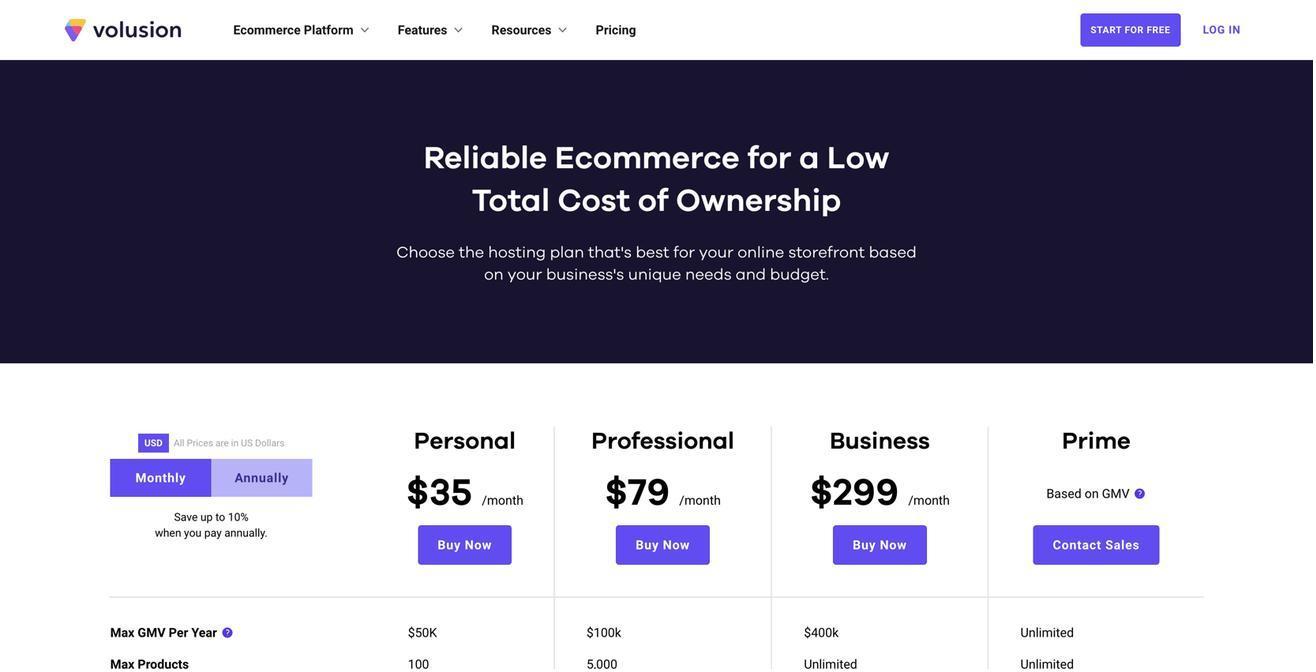 Task type: locate. For each thing, give the bounding box(es) containing it.
1 buy now from the left
[[438, 537, 492, 552]]

buy now
[[438, 537, 492, 552], [636, 537, 690, 552], [853, 537, 907, 552]]

buy now down 35
[[438, 537, 492, 552]]

$400k
[[804, 625, 839, 640]]

for
[[748, 143, 792, 175], [674, 245, 695, 261]]

1 horizontal spatial buy now
[[636, 537, 690, 552]]

year
[[191, 625, 217, 640]]

buy now down 79
[[636, 537, 690, 552]]

0 horizontal spatial ecommerce
[[233, 23, 301, 38]]

$ for 79
[[605, 475, 628, 513]]

1 horizontal spatial ecommerce
[[555, 143, 740, 175]]

2 horizontal spatial buy
[[853, 537, 876, 552]]

1 vertical spatial on
[[1085, 486, 1099, 501]]

buy now down the 299
[[853, 537, 907, 552]]

3 buy now from the left
[[853, 537, 907, 552]]

2 horizontal spatial now
[[880, 537, 907, 552]]

ecommerce left platform
[[233, 23, 301, 38]]

$ down professional
[[605, 475, 628, 513]]

buy down 79
[[636, 537, 659, 552]]

3 now from the left
[[880, 537, 907, 552]]

2 buy now from the left
[[636, 537, 690, 552]]

0 vertical spatial gmv
[[1102, 486, 1130, 501]]

buy down 35
[[438, 537, 461, 552]]

1 horizontal spatial buy
[[636, 537, 659, 552]]

gmv up sales
[[1102, 486, 1130, 501]]

0 horizontal spatial on
[[484, 267, 504, 283]]

now down 79
[[663, 537, 690, 552]]

/month right 35
[[482, 493, 524, 508]]

save
[[174, 511, 198, 524]]

1 horizontal spatial your
[[699, 245, 734, 261]]

for inside choose the hosting plan that's best for your online storefront based on your business's unique needs and budget.
[[674, 245, 695, 261]]

log in
[[1203, 23, 1241, 36]]

1 horizontal spatial on
[[1085, 486, 1099, 501]]

buy now link down 35
[[418, 525, 512, 565]]

business
[[830, 430, 930, 453]]

0 horizontal spatial your
[[508, 267, 542, 283]]

buy now link down the 299
[[833, 525, 927, 565]]

of
[[638, 186, 668, 217]]

needs
[[685, 267, 732, 283]]

0 horizontal spatial buy now link
[[418, 525, 512, 565]]

$ 79
[[605, 475, 670, 513]]

ecommerce platform
[[233, 23, 354, 38]]

0 horizontal spatial $
[[406, 475, 429, 513]]

0 vertical spatial ecommerce
[[233, 23, 301, 38]]

buy down the 299
[[853, 537, 876, 552]]

2 horizontal spatial buy now link
[[833, 525, 927, 565]]

on inside choose the hosting plan that's best for your online storefront based on your business's unique needs and budget.
[[484, 267, 504, 283]]

for right best
[[674, 245, 695, 261]]

0 horizontal spatial for
[[674, 245, 695, 261]]

0 horizontal spatial buy now
[[438, 537, 492, 552]]

3 buy from the left
[[853, 537, 876, 552]]

gmv left per at the bottom of page
[[138, 625, 166, 640]]

ecommerce up "of" on the top of page
[[555, 143, 740, 175]]

ecommerce
[[233, 23, 301, 38], [555, 143, 740, 175]]

annually.
[[224, 526, 268, 539]]

buy now for $ 299
[[853, 537, 907, 552]]

1 vertical spatial for
[[674, 245, 695, 261]]

buy
[[438, 537, 461, 552], [636, 537, 659, 552], [853, 537, 876, 552]]

contact sales
[[1053, 537, 1140, 552]]

and
[[736, 267, 766, 283]]

on
[[484, 267, 504, 283], [1085, 486, 1099, 501]]

1 now from the left
[[465, 537, 492, 552]]

/month right the 299
[[909, 493, 950, 508]]

hosting
[[488, 245, 546, 261]]

features
[[398, 23, 447, 38]]

2 horizontal spatial /month
[[909, 493, 950, 508]]

for left the a
[[748, 143, 792, 175]]

buy now link
[[418, 525, 512, 565], [616, 525, 710, 565], [833, 525, 927, 565]]

now
[[465, 537, 492, 552], [663, 537, 690, 552], [880, 537, 907, 552]]

1 vertical spatial ecommerce
[[555, 143, 740, 175]]

buy now link down 79
[[616, 525, 710, 565]]

2 horizontal spatial buy now
[[853, 537, 907, 552]]

when
[[155, 526, 181, 539]]

1 buy from the left
[[438, 537, 461, 552]]

$
[[406, 475, 429, 513], [605, 475, 628, 513], [810, 475, 833, 513]]

unique
[[628, 267, 682, 283]]

usd
[[144, 438, 163, 449]]

$ for 299
[[810, 475, 833, 513]]

0 horizontal spatial /month
[[482, 493, 524, 508]]

2 horizontal spatial $
[[810, 475, 833, 513]]

resources
[[492, 23, 552, 38]]

your up needs
[[699, 245, 734, 261]]

per
[[169, 625, 188, 640]]

3 buy now link from the left
[[833, 525, 927, 565]]

2 /month from the left
[[679, 493, 721, 508]]

2 now from the left
[[663, 537, 690, 552]]

/month
[[482, 493, 524, 508], [679, 493, 721, 508], [909, 493, 950, 508]]

max
[[110, 625, 135, 640]]

1 horizontal spatial gmv
[[1102, 486, 1130, 501]]

plan
[[550, 245, 584, 261]]

$ down personal
[[406, 475, 429, 513]]

start for free link
[[1081, 13, 1181, 47]]

are
[[216, 438, 229, 449]]

2 buy from the left
[[636, 537, 659, 552]]

2 $ from the left
[[605, 475, 628, 513]]

0 vertical spatial for
[[748, 143, 792, 175]]

ownership
[[676, 186, 841, 217]]

annually button
[[211, 459, 312, 497]]

/month right 79
[[679, 493, 721, 508]]

2 buy now link from the left
[[616, 525, 710, 565]]

0 vertical spatial your
[[699, 245, 734, 261]]

on right 'based'
[[1085, 486, 1099, 501]]

$100k
[[587, 625, 622, 640]]

now down 35
[[465, 537, 492, 552]]

for inside reliable ecommerce for a low total cost of ownership
[[748, 143, 792, 175]]

low
[[827, 143, 890, 175]]

save up to 10% when you pay annually.
[[155, 511, 268, 539]]

3 /month from the left
[[909, 493, 950, 508]]

1 horizontal spatial for
[[748, 143, 792, 175]]

0 vertical spatial on
[[484, 267, 504, 283]]

1 vertical spatial gmv
[[138, 625, 166, 640]]

$ down business
[[810, 475, 833, 513]]

now down the 299
[[880, 537, 907, 552]]

1 vertical spatial your
[[508, 267, 542, 283]]

on down the
[[484, 267, 504, 283]]

professional
[[592, 430, 735, 453]]

buy now link for 35
[[418, 525, 512, 565]]

1 horizontal spatial buy now link
[[616, 525, 710, 565]]

us
[[241, 438, 253, 449]]

choose
[[396, 245, 455, 261]]

0 horizontal spatial buy
[[438, 537, 461, 552]]

prime
[[1062, 430, 1131, 453]]

$ for 35
[[406, 475, 429, 513]]

pricing
[[596, 23, 636, 38]]

1 /month from the left
[[482, 493, 524, 508]]

1 buy now link from the left
[[418, 525, 512, 565]]

all
[[174, 438, 184, 449]]

total
[[472, 186, 550, 217]]

gmv
[[1102, 486, 1130, 501], [138, 625, 166, 640]]

start
[[1091, 24, 1122, 36]]

1 horizontal spatial now
[[663, 537, 690, 552]]

your down hosting
[[508, 267, 542, 283]]

1 $ from the left
[[406, 475, 429, 513]]

your
[[699, 245, 734, 261], [508, 267, 542, 283]]

features button
[[398, 21, 466, 39]]

1 horizontal spatial $
[[605, 475, 628, 513]]

1 horizontal spatial /month
[[679, 493, 721, 508]]

best
[[636, 245, 670, 261]]

annually
[[235, 470, 289, 485]]

based
[[1047, 486, 1082, 501]]

pricing link
[[596, 21, 636, 39]]

online
[[738, 245, 785, 261]]

0 horizontal spatial now
[[465, 537, 492, 552]]

that's
[[588, 245, 632, 261]]

for
[[1125, 24, 1144, 36]]

3 $ from the left
[[810, 475, 833, 513]]

storefront
[[789, 245, 865, 261]]



Task type: vqa. For each thing, say whether or not it's contained in the screenshot.
$400K
yes



Task type: describe. For each thing, give the bounding box(es) containing it.
up
[[200, 511, 213, 524]]

0 horizontal spatial gmv
[[138, 625, 166, 640]]

now for 299
[[880, 537, 907, 552]]

79
[[628, 475, 670, 513]]

the
[[459, 245, 484, 261]]

35
[[429, 475, 473, 513]]

sales
[[1106, 537, 1140, 552]]

buy now link for 299
[[833, 525, 927, 565]]

reliable
[[424, 143, 547, 175]]

contact sales link
[[1033, 525, 1160, 565]]

299
[[833, 475, 899, 513]]

$ 299
[[810, 475, 899, 513]]

in
[[1229, 23, 1241, 36]]

unlimited
[[1021, 625, 1074, 640]]

log in link
[[1194, 13, 1251, 47]]

business's
[[546, 267, 624, 283]]

/month for 299
[[909, 493, 950, 508]]

you
[[184, 526, 202, 539]]

to
[[216, 511, 225, 524]]

ecommerce inside reliable ecommerce for a low total cost of ownership
[[555, 143, 740, 175]]

$ 35
[[406, 475, 473, 513]]

based
[[869, 245, 917, 261]]

ecommerce platform button
[[233, 21, 373, 39]]

ecommerce inside dropdown button
[[233, 23, 301, 38]]

buy for 79
[[636, 537, 659, 552]]

/month for 79
[[679, 493, 721, 508]]

based on gmv
[[1047, 486, 1130, 501]]

prices
[[187, 438, 213, 449]]

max gmv per year
[[110, 625, 217, 640]]

start for free
[[1091, 24, 1171, 36]]

log
[[1203, 23, 1226, 36]]

buy now link for 79
[[616, 525, 710, 565]]

choose the hosting plan that's best for your online storefront based on your business's unique needs and budget.
[[396, 245, 917, 283]]

/month for 35
[[482, 493, 524, 508]]

buy now for $ 79
[[636, 537, 690, 552]]

personal
[[414, 430, 516, 453]]

all prices are in us dollars
[[174, 438, 285, 449]]

resources button
[[492, 21, 571, 39]]

platform
[[304, 23, 354, 38]]

$50k
[[408, 625, 437, 640]]

a
[[799, 143, 820, 175]]

dollars
[[255, 438, 285, 449]]

monthly
[[135, 470, 186, 485]]

free
[[1147, 24, 1171, 36]]

buy for 299
[[853, 537, 876, 552]]

monthly button
[[110, 459, 211, 497]]

now for 79
[[663, 537, 690, 552]]

pay
[[204, 526, 222, 539]]

buy now for $ 35
[[438, 537, 492, 552]]

cost
[[558, 186, 630, 217]]

in
[[231, 438, 239, 449]]

buy for 35
[[438, 537, 461, 552]]

budget.
[[770, 267, 829, 283]]

now for 35
[[465, 537, 492, 552]]

contact
[[1053, 537, 1102, 552]]

10%
[[228, 511, 249, 524]]

reliable ecommerce for a low total cost of ownership
[[424, 143, 890, 217]]



